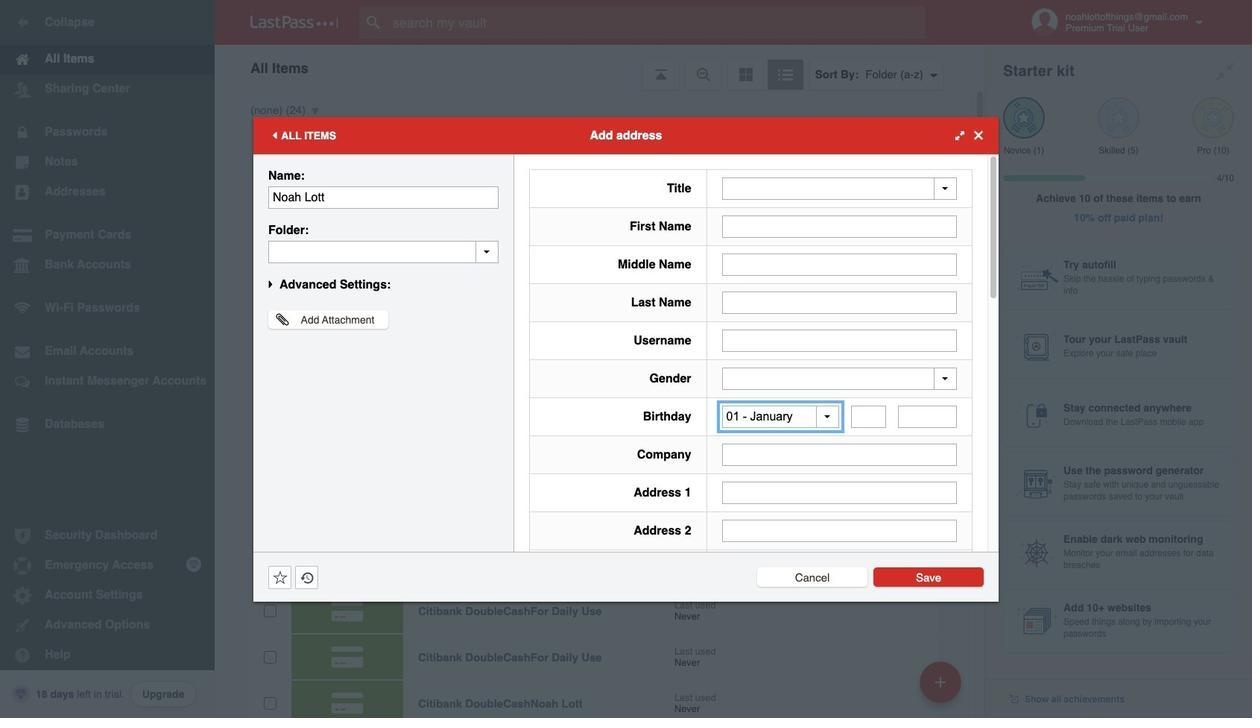 Task type: locate. For each thing, give the bounding box(es) containing it.
None text field
[[722, 215, 958, 238], [722, 291, 958, 314], [722, 444, 958, 466], [722, 482, 958, 504], [722, 215, 958, 238], [722, 291, 958, 314], [722, 444, 958, 466], [722, 482, 958, 504]]

vault options navigation
[[215, 45, 986, 89]]

None text field
[[268, 186, 499, 208], [268, 241, 499, 263], [722, 253, 958, 276], [722, 329, 958, 352], [852, 406, 887, 428], [899, 406, 958, 428], [722, 520, 958, 542], [268, 186, 499, 208], [268, 241, 499, 263], [722, 253, 958, 276], [722, 329, 958, 352], [852, 406, 887, 428], [899, 406, 958, 428], [722, 520, 958, 542]]

dialog
[[254, 117, 999, 718]]

new item image
[[936, 677, 946, 687]]



Task type: describe. For each thing, give the bounding box(es) containing it.
new item navigation
[[915, 657, 971, 718]]

search my vault text field
[[359, 6, 955, 39]]

Search search field
[[359, 6, 955, 39]]

main navigation navigation
[[0, 0, 215, 718]]

lastpass image
[[251, 16, 339, 29]]



